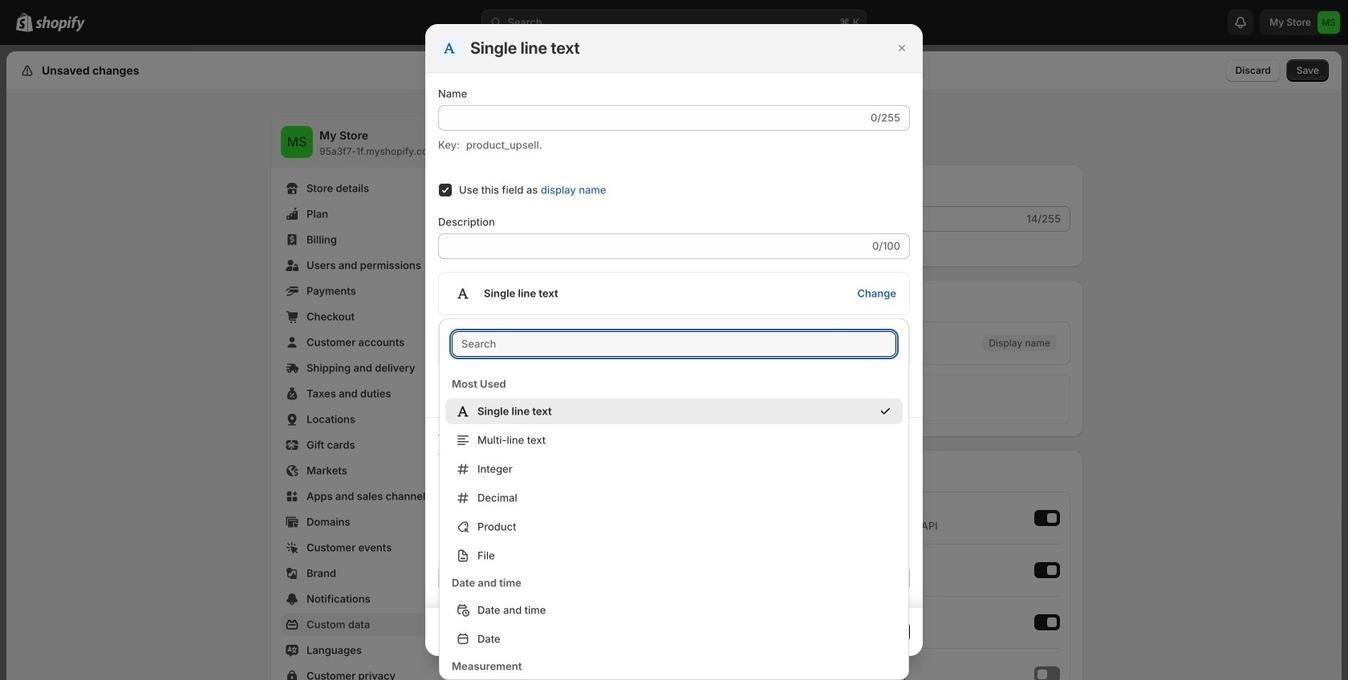 Task type: describe. For each thing, give the bounding box(es) containing it.
settings dialog
[[6, 51, 1342, 681]]

shopify image
[[35, 16, 85, 32]]

1 group from the top
[[439, 399, 909, 569]]



Task type: locate. For each thing, give the bounding box(es) containing it.
option
[[439, 399, 909, 425]]

dialog
[[0, 24, 1348, 681]]

shop settings menu element
[[271, 116, 502, 681]]

1 vertical spatial group
[[439, 598, 909, 653]]

2 group from the top
[[439, 598, 909, 653]]

0 vertical spatial group
[[439, 399, 909, 569]]

search list box
[[439, 370, 909, 681]]

toggle publishing entries as web pages image
[[1038, 670, 1047, 680]]

Search search field
[[452, 331, 897, 357]]

None text field
[[438, 105, 868, 131], [438, 566, 910, 592], [438, 105, 868, 131], [438, 566, 910, 592]]

group
[[439, 399, 909, 569], [439, 598, 909, 653]]

my store image
[[281, 126, 313, 158]]

None text field
[[438, 234, 869, 259]]



Task type: vqa. For each thing, say whether or not it's contained in the screenshot.
Engage high-value customers button
no



